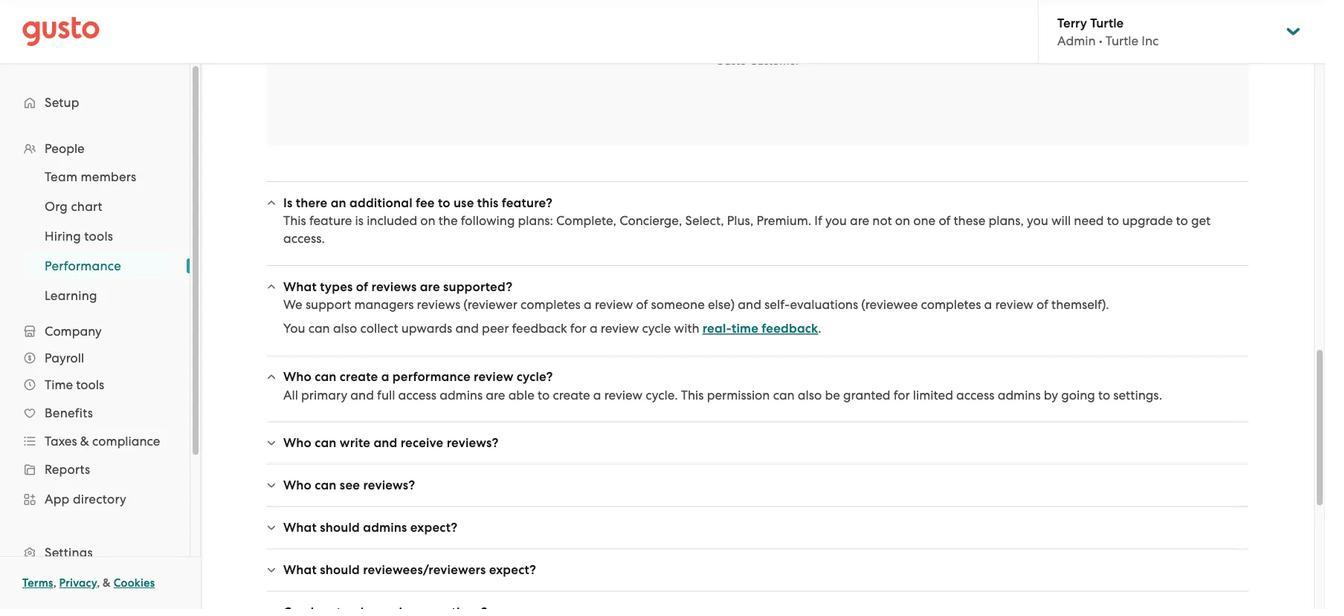 Task type: describe. For each thing, give the bounding box(es) containing it.
payroll button
[[15, 345, 175, 372]]

0 vertical spatial turtle
[[1090, 15, 1124, 30]]

setup
[[45, 95, 79, 110]]

compliance
[[92, 434, 160, 449]]

app directory
[[45, 492, 126, 507]]

accounts,
[[961, 472, 1017, 487]]

gusto
[[716, 55, 747, 68]]

reports
[[45, 463, 90, 477]]

admin
[[833, 472, 870, 487]]

on inside while admins set up review cycles, only employees can write and receive reviews. we do not currently support admins and contractors as review participants. if you already have an employee account and you need instructions on how to switch between your admin and employee accounts, check out
[[647, 472, 663, 487]]

to inside while admins set up review cycles, only employees can write and receive reviews. we do not currently support admins and contractors as review participants. if you already have an employee account and you need instructions on how to switch between your admin and employee accounts, check out
[[694, 472, 706, 487]]

participants.
[[1126, 454, 1200, 469]]

access.
[[283, 232, 325, 247]]

your
[[804, 472, 830, 487]]

who for who can create a performance review cycle?
[[283, 370, 312, 385]]

also inside you can also collect upwards and peer feedback for a review cycle with real-time feedback .
[[333, 322, 357, 337]]

fee
[[416, 196, 435, 211]]

who can see reviews?
[[283, 479, 415, 494]]

you left will
[[1027, 214, 1048, 229]]

benefits
[[45, 406, 93, 421]]

0 horizontal spatial write
[[340, 436, 370, 451]]

between
[[749, 472, 800, 487]]

and right admin
[[873, 472, 897, 487]]

if inside this feature is included on the following plans: complete, concierge, select, plus, premium. if you are not on one of these plans, you will need to upgrade to get access.
[[815, 214, 822, 229]]

concierge,
[[620, 214, 682, 229]]

time tools
[[45, 378, 104, 393]]

review right up
[[405, 454, 443, 469]]

we support managers reviews (reviewer completes a review of someone else) and self-evaluations (reviewee completes a review of themself).
[[283, 298, 1109, 313]]

to down cycle?
[[538, 388, 550, 403]]

what for what should admins expect?
[[283, 521, 317, 536]]

cycle.
[[646, 388, 678, 403]]

cycles,
[[446, 454, 484, 469]]

review left cycle.
[[604, 388, 643, 403]]

2 access from the left
[[957, 388, 995, 403]]

see
[[340, 479, 360, 494]]

and up accounts,
[[972, 454, 996, 469]]

tools for time tools
[[76, 378, 104, 393]]

these
[[954, 214, 986, 229]]

0 vertical spatial an
[[331, 196, 346, 211]]

taxes & compliance button
[[15, 428, 175, 455]]

receive inside while admins set up review cycles, only employees can write and receive reviews. we do not currently support admins and contractors as review participants. if you already have an employee account and you need instructions on how to switch between your admin and employee accounts, check out
[[665, 454, 706, 469]]

privacy link
[[59, 577, 97, 591]]

what for what should reviewees/reviewers expect?
[[283, 563, 317, 579]]

if inside while admins set up review cycles, only employees can write and receive reviews. we do not currently support admins and contractors as review participants. if you already have an employee account and you need instructions on how to switch between your admin and employee accounts, check out
[[1204, 454, 1211, 469]]

plans:
[[518, 214, 553, 229]]

app directory link
[[15, 486, 175, 513]]

you right premium.
[[826, 214, 847, 229]]

can inside while admins set up review cycles, only employees can write and receive reviews. we do not currently support admins and contractors as review participants. if you already have an employee account and you need instructions on how to switch between your admin and employee accounts, check out
[[581, 454, 603, 469]]

company button
[[15, 318, 175, 345]]

review up able at left
[[474, 370, 514, 385]]

this
[[477, 196, 499, 211]]

1 horizontal spatial reviews?
[[447, 436, 499, 451]]

not inside while admins set up review cycles, only employees can write and receive reviews. we do not currently support admins and contractors as review participants. if you already have an employee account and you need instructions on how to switch between your admin and employee accounts, check out
[[800, 454, 820, 469]]

peer
[[482, 322, 509, 337]]

what should admins expect?
[[283, 521, 458, 536]]

customer
[[750, 55, 800, 68]]

review left someone
[[595, 298, 633, 313]]

can for you can also collect upwards and peer feedback for a review cycle with real-time feedback .
[[308, 322, 330, 337]]

this inside this feature is included on the following plans: complete, concierge, select, plus, premium. if you are not on one of these plans, you will need to upgrade to get access.
[[283, 214, 306, 229]]

time
[[45, 378, 73, 393]]

chart
[[71, 199, 103, 214]]

able
[[508, 388, 535, 403]]

0 vertical spatial support
[[306, 298, 351, 313]]

evaluations
[[790, 298, 858, 313]]

0 vertical spatial receive
[[401, 436, 444, 451]]

gusto customer
[[716, 55, 800, 68]]

2 completes from the left
[[921, 298, 981, 313]]

is
[[355, 214, 364, 229]]

terms , privacy , & cookies
[[22, 577, 155, 591]]

to left get
[[1176, 214, 1188, 229]]

people
[[45, 141, 85, 156]]

to right going
[[1098, 388, 1111, 403]]

feedback inside you can also collect upwards and peer feedback for a review cycle with real-time feedback .
[[512, 322, 567, 337]]

0 horizontal spatial create
[[340, 370, 378, 385]]

we inside while admins set up review cycles, only employees can write and receive reviews. we do not currently support admins and contractors as review participants. if you already have an employee account and you need instructions on how to switch between your admin and employee accounts, check out
[[759, 454, 778, 469]]

employees
[[515, 454, 578, 469]]

1 completes from the left
[[521, 298, 581, 313]]

company
[[45, 324, 102, 339]]

a inside you can also collect upwards and peer feedback for a review cycle with real-time feedback .
[[590, 322, 598, 337]]

1 vertical spatial turtle
[[1106, 33, 1139, 48]]

cycle?
[[517, 370, 553, 385]]

full
[[377, 388, 395, 403]]

reviews for are
[[372, 280, 417, 295]]

reports link
[[15, 457, 175, 483]]

payroll
[[45, 351, 84, 366]]

app
[[45, 492, 70, 507]]

out
[[1057, 472, 1076, 487]]

review right as
[[1085, 454, 1123, 469]]

hiring tools
[[45, 229, 113, 244]]

and inside you can also collect upwards and peer feedback for a review cycle with real-time feedback .
[[455, 322, 479, 337]]

hiring tools link
[[27, 223, 175, 250]]

feature?
[[502, 196, 553, 211]]

gusto navigation element
[[0, 64, 190, 610]]

1 horizontal spatial are
[[486, 388, 505, 403]]

as
[[1068, 454, 1081, 469]]

(reviewee
[[861, 298, 918, 313]]

should for reviewees/reviewers
[[320, 563, 360, 579]]

cookies
[[114, 577, 155, 591]]

instructions
[[577, 472, 644, 487]]

for inside you can also collect upwards and peer feedback for a review cycle with real-time feedback .
[[570, 322, 587, 337]]

need inside this feature is included on the following plans: complete, concierge, select, plus, premium. if you are not on one of these plans, you will need to upgrade to get access.
[[1074, 214, 1104, 229]]

terry
[[1058, 15, 1087, 30]]

set
[[366, 454, 383, 469]]

an inside while admins set up review cycles, only employees can write and receive reviews. we do not currently support admins and contractors as review participants. if you already have an employee account and you need instructions on how to switch between your admin and employee accounts, check out
[[364, 472, 379, 487]]

can for who can write and receive reviews?
[[315, 436, 337, 451]]

1 vertical spatial this
[[681, 388, 704, 403]]

limited
[[913, 388, 953, 403]]

admins down performance
[[440, 388, 483, 403]]

is there an additional fee to use this feature?
[[283, 196, 553, 211]]

learning
[[45, 289, 97, 303]]

granted
[[843, 388, 891, 403]]

admins up accounts,
[[926, 454, 969, 469]]

terms link
[[22, 577, 53, 591]]

you can also collect upwards and peer feedback for a review cycle with real-time feedback .
[[283, 322, 822, 337]]

1 horizontal spatial &
[[103, 577, 111, 591]]

can right permission
[[773, 388, 795, 403]]

org chart link
[[27, 193, 175, 220]]

1 vertical spatial for
[[894, 388, 910, 403]]

privacy
[[59, 577, 97, 591]]

1 vertical spatial are
[[420, 280, 440, 295]]

time tools button
[[15, 372, 175, 399]]

of right types
[[356, 280, 368, 295]]

someone
[[651, 298, 705, 313]]

already
[[283, 472, 328, 487]]

settings link
[[15, 540, 175, 567]]

•
[[1099, 33, 1103, 48]]

how
[[666, 472, 691, 487]]

who can create a performance review cycle?
[[283, 370, 553, 385]]

team
[[45, 170, 77, 184]]

and down only
[[493, 472, 517, 487]]

and up up
[[374, 436, 398, 451]]

(reviewer
[[464, 298, 517, 313]]



Task type: locate. For each thing, give the bounding box(es) containing it.
to up the
[[438, 196, 450, 211]]

1 vertical spatial should
[[320, 563, 360, 579]]

managers
[[354, 298, 414, 313]]

reviews? down up
[[363, 479, 415, 494]]

completes
[[521, 298, 581, 313], [921, 298, 981, 313]]

an down the set
[[364, 472, 379, 487]]

themself).
[[1052, 298, 1109, 313]]

access down the who can create a performance review cycle?
[[398, 388, 437, 403]]

and up the time
[[738, 298, 761, 313]]

can up while
[[315, 436, 337, 451]]

inc
[[1142, 33, 1159, 48]]

receive
[[401, 436, 444, 451], [665, 454, 706, 469]]

need inside while admins set up review cycles, only employees can write and receive reviews. we do not currently support admins and contractors as review participants. if you already have an employee account and you need instructions on how to switch between your admin and employee accounts, check out
[[544, 472, 574, 487]]

also left be
[[798, 388, 822, 403]]

should for admins
[[320, 521, 360, 536]]

admins up what should reviewees/reviewers expect?
[[363, 521, 407, 536]]

review left "cycle"
[[601, 322, 639, 337]]

this right cycle.
[[681, 388, 704, 403]]

admins up have
[[320, 454, 363, 469]]

upgrade
[[1122, 214, 1173, 229]]

also
[[333, 322, 357, 337], [798, 388, 822, 403]]

reviews.
[[709, 454, 756, 469]]

an up feature
[[331, 196, 346, 211]]

on left how
[[647, 472, 663, 487]]

2 vertical spatial who
[[283, 479, 312, 494]]

1 vertical spatial need
[[544, 472, 574, 487]]

1 should from the top
[[320, 521, 360, 536]]

setup link
[[15, 89, 175, 116]]

0 horizontal spatial if
[[815, 214, 822, 229]]

0 vertical spatial reviews?
[[447, 436, 499, 451]]

else)
[[708, 298, 735, 313]]

1 horizontal spatial not
[[873, 214, 892, 229]]

review inside you can also collect upwards and peer feedback for a review cycle with real-time feedback .
[[601, 322, 639, 337]]

who up all on the bottom left
[[283, 370, 312, 385]]

0 horizontal spatial ,
[[53, 577, 56, 591]]

1 vertical spatial support
[[877, 454, 923, 469]]

support right currently
[[877, 454, 923, 469]]

2 should from the top
[[320, 563, 360, 579]]

&
[[80, 434, 89, 449], [103, 577, 111, 591]]

and left 'full'
[[351, 388, 374, 403]]

be
[[825, 388, 840, 403]]

are up the upwards
[[420, 280, 440, 295]]

0 vertical spatial tools
[[84, 229, 113, 244]]

2 what from the top
[[283, 521, 317, 536]]

2 who from the top
[[283, 436, 312, 451]]

upwards
[[401, 322, 452, 337]]

1 vertical spatial tools
[[76, 378, 104, 393]]

can up primary
[[315, 370, 337, 385]]

terms
[[22, 577, 53, 591]]

completes up you can also collect upwards and peer feedback for a review cycle with real-time feedback . at the bottom
[[521, 298, 581, 313]]

1 vertical spatial not
[[800, 454, 820, 469]]

collect
[[360, 322, 398, 337]]

0 vertical spatial if
[[815, 214, 822, 229]]

tools for hiring tools
[[84, 229, 113, 244]]

3 who from the top
[[283, 479, 312, 494]]

only
[[487, 454, 512, 469]]

0 vertical spatial &
[[80, 434, 89, 449]]

feedback right peer
[[512, 322, 567, 337]]

need
[[1074, 214, 1104, 229], [544, 472, 574, 487]]

can right you
[[308, 322, 330, 337]]

what types of reviews are supported?
[[283, 280, 513, 295]]

can up instructions on the left bottom of page
[[581, 454, 603, 469]]

1 vertical spatial what
[[283, 521, 317, 536]]

feedback down self-
[[762, 322, 818, 337]]

0 vertical spatial we
[[283, 298, 302, 313]]

1 horizontal spatial support
[[877, 454, 923, 469]]

not left one
[[873, 214, 892, 229]]

an
[[331, 196, 346, 211], [364, 472, 379, 487]]

org
[[45, 199, 68, 214]]

1 horizontal spatial ,
[[97, 577, 100, 591]]

of left themself).
[[1037, 298, 1049, 313]]

0 horizontal spatial we
[[283, 298, 302, 313]]

there
[[296, 196, 328, 211]]

1 horizontal spatial feedback
[[762, 322, 818, 337]]

this
[[283, 214, 306, 229], [681, 388, 704, 403]]

can for who can see reviews?
[[315, 479, 337, 494]]

we
[[283, 298, 302, 313], [759, 454, 778, 469]]

0 horizontal spatial not
[[800, 454, 820, 469]]

who for who can write and receive reviews?
[[283, 436, 312, 451]]

on down fee
[[420, 214, 436, 229]]

up
[[386, 454, 402, 469]]

admin
[[1058, 33, 1096, 48]]

self-
[[765, 298, 790, 313]]

1 horizontal spatial receive
[[665, 454, 706, 469]]

1 vertical spatial an
[[364, 472, 379, 487]]

all primary and full access admins are able to create a review cycle. this permission can also be granted for limited access admins by going to settings.
[[283, 388, 1162, 403]]

1 what from the top
[[283, 280, 317, 295]]

are left one
[[850, 214, 870, 229]]

0 vertical spatial this
[[283, 214, 306, 229]]

1 horizontal spatial this
[[681, 388, 704, 403]]

all
[[283, 388, 298, 403]]

& inside dropdown button
[[80, 434, 89, 449]]

1 list from the top
[[0, 135, 190, 610]]

currently
[[823, 454, 874, 469]]

0 vertical spatial reviews
[[372, 280, 417, 295]]

1 horizontal spatial expect?
[[489, 563, 536, 579]]

3 what from the top
[[283, 563, 317, 579]]

turtle right •
[[1106, 33, 1139, 48]]

tools inside hiring tools link
[[84, 229, 113, 244]]

who for who can see reviews?
[[283, 479, 312, 494]]

expect? for what should reviewees/reviewers expect?
[[489, 563, 536, 579]]

need down employees at bottom
[[544, 472, 574, 487]]

0 horizontal spatial also
[[333, 322, 357, 337]]

while
[[283, 454, 317, 469]]

to right how
[[694, 472, 706, 487]]

0 vertical spatial write
[[340, 436, 370, 451]]

employee left accounts,
[[900, 472, 958, 487]]

receive up how
[[665, 454, 706, 469]]

also left collect
[[333, 322, 357, 337]]

are inside this feature is included on the following plans: complete, concierge, select, plus, premium. if you are not on one of these plans, you will need to upgrade to get access.
[[850, 214, 870, 229]]

review
[[595, 298, 633, 313], [995, 298, 1034, 313], [601, 322, 639, 337], [474, 370, 514, 385], [604, 388, 643, 403], [405, 454, 443, 469], [1085, 454, 1123, 469]]

2 feedback from the left
[[762, 322, 818, 337]]

1 horizontal spatial for
[[894, 388, 910, 403]]

write inside while admins set up review cycles, only employees can write and receive reviews. we do not currently support admins and contractors as review participants. if you already have an employee account and you need instructions on how to switch between your admin and employee accounts, check out
[[606, 454, 635, 469]]

1 horizontal spatial on
[[647, 472, 663, 487]]

check
[[1020, 472, 1053, 487]]

0 horizontal spatial completes
[[521, 298, 581, 313]]

create down cycle?
[[553, 388, 590, 403]]

1 horizontal spatial an
[[364, 472, 379, 487]]

0 vertical spatial also
[[333, 322, 357, 337]]

employee
[[382, 472, 440, 487], [900, 472, 958, 487]]

do
[[782, 454, 797, 469]]

reviews? up cycles,
[[447, 436, 499, 451]]

0 horizontal spatial employee
[[382, 472, 440, 487]]

,
[[53, 577, 56, 591], [97, 577, 100, 591]]

1 vertical spatial who
[[283, 436, 312, 451]]

not inside this feature is included on the following plans: complete, concierge, select, plus, premium. if you are not on one of these plans, you will need to upgrade to get access.
[[873, 214, 892, 229]]

1 who from the top
[[283, 370, 312, 385]]

0 vertical spatial are
[[850, 214, 870, 229]]

1 vertical spatial reviews
[[417, 298, 460, 313]]

reviews up the upwards
[[417, 298, 460, 313]]

2 horizontal spatial on
[[895, 214, 910, 229]]

1 vertical spatial we
[[759, 454, 778, 469]]

and
[[738, 298, 761, 313], [455, 322, 479, 337], [351, 388, 374, 403], [374, 436, 398, 451], [638, 454, 662, 469], [972, 454, 996, 469], [493, 472, 517, 487], [873, 472, 897, 487]]

this down is
[[283, 214, 306, 229]]

one
[[914, 214, 936, 229]]

0 horizontal spatial expect?
[[410, 521, 458, 536]]

0 horizontal spatial reviews?
[[363, 479, 415, 494]]

we up 'between'
[[759, 454, 778, 469]]

types
[[320, 280, 353, 295]]

can for who can create a performance review cycle?
[[315, 370, 337, 385]]

you down employees at bottom
[[520, 472, 541, 487]]

people button
[[15, 135, 175, 162]]

1 horizontal spatial if
[[1204, 454, 1211, 469]]

tools down org chart 'link'
[[84, 229, 113, 244]]

0 vertical spatial need
[[1074, 214, 1104, 229]]

tools inside time tools dropdown button
[[76, 378, 104, 393]]

should down "what should admins expect?"
[[320, 563, 360, 579]]

admins left by
[[998, 388, 1041, 403]]

performance link
[[27, 253, 175, 280]]

receive up up
[[401, 436, 444, 451]]

2 vertical spatial are
[[486, 388, 505, 403]]

real-
[[703, 322, 732, 337]]

0 vertical spatial expect?
[[410, 521, 458, 536]]

performance
[[45, 259, 121, 274]]

plans,
[[989, 214, 1024, 229]]

permission
[[707, 388, 770, 403]]

0 horizontal spatial for
[[570, 322, 587, 337]]

1 horizontal spatial completes
[[921, 298, 981, 313]]

team members link
[[27, 164, 175, 190]]

get
[[1191, 214, 1211, 229]]

not
[[873, 214, 892, 229], [800, 454, 820, 469]]

1 vertical spatial if
[[1204, 454, 1211, 469]]

1 , from the left
[[53, 577, 56, 591]]

need right will
[[1074, 214, 1104, 229]]

to
[[438, 196, 450, 211], [1107, 214, 1119, 229], [1176, 214, 1188, 229], [538, 388, 550, 403], [1098, 388, 1111, 403], [694, 472, 706, 487]]

access
[[398, 388, 437, 403], [957, 388, 995, 403]]

complete,
[[556, 214, 617, 229]]

time
[[732, 322, 759, 337]]

employee down up
[[382, 472, 440, 487]]

0 horizontal spatial receive
[[401, 436, 444, 451]]

1 vertical spatial write
[[606, 454, 635, 469]]

and up instructions on the left bottom of page
[[638, 454, 662, 469]]

0 vertical spatial not
[[873, 214, 892, 229]]

to left "upgrade"
[[1107, 214, 1119, 229]]

1 vertical spatial &
[[103, 577, 111, 591]]

0 horizontal spatial &
[[80, 434, 89, 449]]

2 , from the left
[[97, 577, 100, 591]]

reviews
[[372, 280, 417, 295], [417, 298, 460, 313]]

2 vertical spatial what
[[283, 563, 317, 579]]

settings.
[[1114, 388, 1162, 403]]

& right taxes
[[80, 434, 89, 449]]

who
[[283, 370, 312, 385], [283, 436, 312, 451], [283, 479, 312, 494]]

2 employee from the left
[[900, 472, 958, 487]]

of inside this feature is included on the following plans: complete, concierge, select, plus, premium. if you are not on one of these plans, you will need to upgrade to get access.
[[939, 214, 951, 229]]

is
[[283, 196, 293, 211]]

1 horizontal spatial access
[[957, 388, 995, 403]]

1 horizontal spatial write
[[606, 454, 635, 469]]

org chart
[[45, 199, 103, 214]]

supported?
[[443, 280, 513, 295]]

are left able at left
[[486, 388, 505, 403]]

who up while
[[283, 436, 312, 451]]

of up "cycle"
[[636, 298, 648, 313]]

reviewees/reviewers
[[363, 563, 486, 579]]

hiring
[[45, 229, 81, 244]]

with
[[674, 322, 700, 337]]

not up your
[[800, 454, 820, 469]]

real-time feedback link
[[703, 322, 818, 337]]

1 horizontal spatial we
[[759, 454, 778, 469]]

0 horizontal spatial are
[[420, 280, 440, 295]]

1 employee from the left
[[382, 472, 440, 487]]

this feature is included on the following plans: complete, concierge, select, plus, premium. if you are not on one of these plans, you will need to upgrade to get access.
[[283, 214, 1211, 247]]

expect? for what should admins expect?
[[410, 521, 458, 536]]

0 horizontal spatial an
[[331, 196, 346, 211]]

0 horizontal spatial support
[[306, 298, 351, 313]]

what for what types of reviews are supported?
[[283, 280, 317, 295]]

create
[[340, 370, 378, 385], [553, 388, 590, 403]]

list containing people
[[0, 135, 190, 610]]

account
[[443, 472, 490, 487]]

1 vertical spatial reviews?
[[363, 479, 415, 494]]

0 horizontal spatial feedback
[[512, 322, 567, 337]]

of right one
[[939, 214, 951, 229]]

& left cookies button at the left
[[103, 577, 111, 591]]

list
[[0, 135, 190, 610], [0, 162, 190, 311]]

1 vertical spatial also
[[798, 388, 822, 403]]

review left themself).
[[995, 298, 1034, 313]]

and left peer
[[455, 322, 479, 337]]

you right participants.
[[1214, 454, 1236, 469]]

1 feedback from the left
[[512, 322, 567, 337]]

tools
[[84, 229, 113, 244], [76, 378, 104, 393]]

write up the set
[[340, 436, 370, 451]]

access right limited
[[957, 388, 995, 403]]

if right participants.
[[1204, 454, 1211, 469]]

list containing team members
[[0, 162, 190, 311]]

0 horizontal spatial access
[[398, 388, 437, 403]]

1 horizontal spatial create
[[553, 388, 590, 403]]

additional
[[350, 196, 413, 211]]

2 horizontal spatial are
[[850, 214, 870, 229]]

feature
[[309, 214, 352, 229]]

completes right (reviewee in the right of the page
[[921, 298, 981, 313]]

1 vertical spatial receive
[[665, 454, 706, 469]]

0 horizontal spatial need
[[544, 472, 574, 487]]

premium.
[[757, 214, 812, 229]]

while admins set up review cycles, only employees can write and receive reviews. we do not currently support admins and contractors as review participants. if you already have an employee account and you need instructions on how to switch between your admin and employee accounts, check out
[[283, 454, 1236, 487]]

on left one
[[895, 214, 910, 229]]

use
[[454, 196, 474, 211]]

0 vertical spatial create
[[340, 370, 378, 385]]

0 vertical spatial what
[[283, 280, 317, 295]]

0 vertical spatial for
[[570, 322, 587, 337]]

1 access from the left
[[398, 388, 437, 403]]

home image
[[22, 17, 100, 46]]

1 horizontal spatial need
[[1074, 214, 1104, 229]]

settings
[[45, 546, 93, 561]]

0 horizontal spatial this
[[283, 214, 306, 229]]

support down types
[[306, 298, 351, 313]]

1 vertical spatial expect?
[[489, 563, 536, 579]]

reviews up the managers
[[372, 280, 417, 295]]

on
[[420, 214, 436, 229], [895, 214, 910, 229], [647, 472, 663, 487]]

can inside you can also collect upwards and peer feedback for a review cycle with real-time feedback .
[[308, 322, 330, 337]]

what should reviewees/reviewers expect?
[[283, 563, 536, 579]]

primary
[[301, 388, 347, 403]]

, down "settings" link
[[97, 577, 100, 591]]

if
[[815, 214, 822, 229], [1204, 454, 1211, 469]]

the
[[439, 214, 458, 229]]

0 vertical spatial should
[[320, 521, 360, 536]]

we up you
[[283, 298, 302, 313]]

should down who can see reviews?
[[320, 521, 360, 536]]

terry turtle admin • turtle inc
[[1058, 15, 1159, 48]]

write up instructions on the left bottom of page
[[606, 454, 635, 469]]

contractors
[[999, 454, 1065, 469]]

reviews for (reviewer
[[417, 298, 460, 313]]

cookies button
[[114, 575, 155, 593]]

who down while
[[283, 479, 312, 494]]

taxes
[[45, 434, 77, 449]]

1 vertical spatial create
[[553, 388, 590, 403]]

tools down the payroll dropdown button
[[76, 378, 104, 393]]

2 list from the top
[[0, 162, 190, 311]]

create up 'full'
[[340, 370, 378, 385]]

1 horizontal spatial employee
[[900, 472, 958, 487]]

team members
[[45, 170, 136, 184]]

support inside while admins set up review cycles, only employees can write and receive reviews. we do not currently support admins and contractors as review participants. if you already have an employee account and you need instructions on how to switch between your admin and employee accounts, check out
[[877, 454, 923, 469]]

can left see
[[315, 479, 337, 494]]

, left 'privacy' link at the bottom of the page
[[53, 577, 56, 591]]

0 vertical spatial who
[[283, 370, 312, 385]]

0 horizontal spatial on
[[420, 214, 436, 229]]

turtle up •
[[1090, 15, 1124, 30]]

1 horizontal spatial also
[[798, 388, 822, 403]]

if right premium.
[[815, 214, 822, 229]]



Task type: vqa. For each thing, say whether or not it's contained in the screenshot.
Arden,
no



